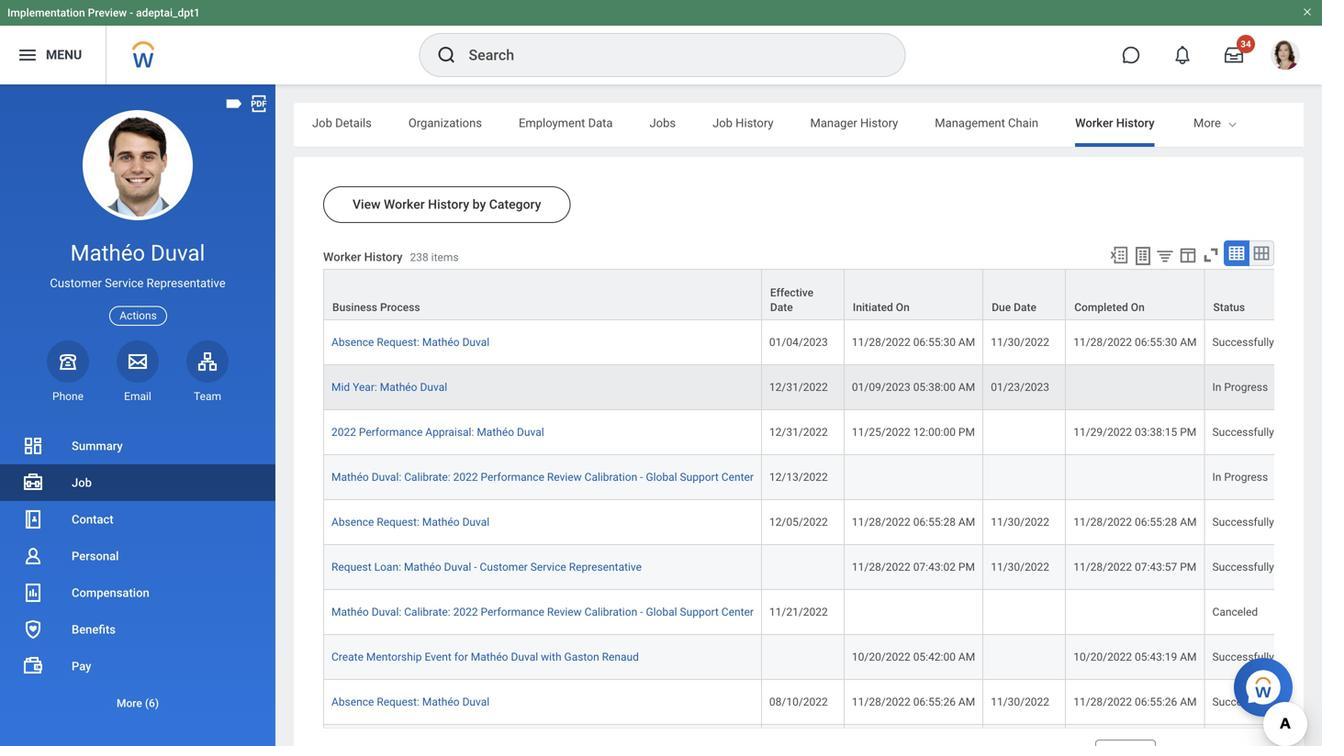 Task type: describe. For each thing, give the bounding box(es) containing it.
calibrate: for 11/21/2022
[[404, 606, 451, 619]]

successfully complete for 11/29/2022 03:38:15 pm
[[1213, 426, 1323, 439]]

duval down create mentorship event for mathéo duval with gaston renaud
[[463, 696, 490, 709]]

history for worker history
[[1117, 116, 1155, 130]]

status
[[1214, 301, 1246, 314]]

11/30/2022 for 11/28/2022 06:55:28 am
[[991, 516, 1050, 529]]

review for 11/21/2022
[[547, 606, 582, 619]]

2 11/28/2022 06:55:28 am from the left
[[1074, 516, 1197, 529]]

1 horizontal spatial customer
[[480, 561, 528, 574]]

business
[[333, 301, 378, 314]]

employment data
[[519, 116, 613, 130]]

05:42:00
[[914, 651, 956, 664]]

10/20/2022 for 10/20/2022 05:42:00 am
[[852, 651, 911, 664]]

actions
[[120, 310, 157, 322]]

initiated on
[[853, 301, 910, 314]]

12/31/2022 for 01/09/2023 05:38:00 am
[[770, 381, 828, 394]]

implementation preview -   adeptai_dpt1
[[7, 6, 200, 19]]

2 06:55:28 from the left
[[1135, 516, 1178, 529]]

mid year: mathéo duval
[[332, 381, 447, 394]]

absence request: mathéo duval for 01/04/2023
[[332, 336, 490, 349]]

mathéo up request loan: mathéo duval - customer service representative "link"
[[422, 516, 460, 529]]

0 vertical spatial performance
[[359, 426, 423, 439]]

representative inside row
[[569, 561, 642, 574]]

create mentorship event for mathéo duval with gaston renaud link
[[332, 651, 639, 664]]

pay link
[[0, 648, 276, 685]]

07:43:02
[[914, 561, 956, 574]]

request: for 12/05/2022
[[377, 516, 420, 529]]

07:43:57
[[1135, 561, 1178, 574]]

jobs
[[650, 116, 676, 130]]

service inside navigation pane region
[[105, 277, 144, 290]]

11/30/2022 for 11/28/2022 06:55:26 am
[[991, 696, 1050, 709]]

238
[[410, 251, 429, 264]]

history for worker history 238 items
[[364, 250, 403, 264]]

11/21/2022
[[770, 606, 828, 619]]

request loan: mathéo duval - customer service representative link
[[332, 561, 642, 574]]

mathéo up request
[[332, 471, 369, 484]]

mail image
[[127, 351, 149, 373]]

0 vertical spatial 2022
[[332, 426, 356, 439]]

row containing effective date
[[323, 269, 1323, 321]]

completed on
[[1075, 301, 1145, 314]]

mathéo inside navigation pane region
[[70, 240, 145, 266]]

more (6) button
[[0, 693, 276, 715]]

email mathéo duval element
[[117, 389, 159, 404]]

customer inside navigation pane region
[[50, 277, 102, 290]]

view worker history by category button
[[323, 186, 571, 223]]

team
[[194, 390, 221, 403]]

job for job details
[[312, 116, 332, 130]]

process
[[380, 301, 420, 314]]

event
[[425, 651, 452, 664]]

mathéo right for
[[471, 651, 508, 664]]

job details
[[312, 116, 372, 130]]

organizations
[[409, 116, 482, 130]]

complete for 11/28/2022 06:55:30 am
[[1278, 336, 1323, 349]]

absence for 08/10/2022
[[332, 696, 374, 709]]

compensation
[[72, 586, 149, 600]]

email button
[[117, 341, 159, 404]]

- inside the "menu" banner
[[130, 6, 133, 19]]

duval up request loan: mathéo duval - customer service representative
[[463, 516, 490, 529]]

am right 05:43:19
[[1181, 651, 1197, 664]]

34 button
[[1214, 35, 1256, 75]]

am up 11/28/2022 07:43:57 pm
[[1181, 516, 1197, 529]]

11/28/2022 07:43:57 pm
[[1074, 561, 1197, 574]]

job link
[[0, 465, 276, 502]]

worker for worker history
[[1076, 116, 1114, 130]]

am right 05:42:00
[[959, 651, 976, 664]]

benefits
[[72, 623, 116, 637]]

more (6)
[[117, 698, 159, 710]]

complete for 11/28/2022 07:43:57 pm
[[1278, 561, 1323, 574]]

worker history 238 items
[[323, 250, 459, 264]]

successfully for 11/29/2022 03:38:15 pm
[[1213, 426, 1275, 439]]

in progress for 12/31/2022
[[1213, 381, 1269, 394]]

successfully complete for 10/20/2022 05:43:19 am
[[1213, 651, 1323, 664]]

complete for 11/28/2022 06:55:26 am
[[1278, 696, 1323, 709]]

view
[[353, 197, 381, 212]]

export to excel image
[[1110, 245, 1130, 265]]

complete for 11/29/2022 03:38:15 pm
[[1278, 426, 1323, 439]]

business process button
[[324, 270, 761, 320]]

view team image
[[197, 351, 219, 373]]

completed
[[1075, 301, 1129, 314]]

2 06:55:26 from the left
[[1135, 696, 1178, 709]]

appraisal:
[[426, 426, 474, 439]]

2022 performance appraisal: mathéo duval link
[[332, 426, 544, 439]]

global for 11/21/2022
[[646, 606, 677, 619]]

initiated
[[853, 301, 894, 314]]

more for more
[[1194, 116, 1222, 130]]

initiated on button
[[845, 270, 983, 320]]

2 06:55:30 from the left
[[1135, 336, 1178, 349]]

03:38:15
[[1135, 426, 1178, 439]]

1 06:55:28 from the left
[[914, 516, 956, 529]]

pm for 11/28/2022 07:43:57 pm
[[1181, 561, 1197, 574]]

date for due date
[[1014, 301, 1037, 314]]

chain
[[1009, 116, 1039, 130]]

01/09/2023
[[852, 381, 911, 394]]

am up pagination "element"
[[1181, 696, 1197, 709]]

1 11/28/2022 06:55:30 am from the left
[[852, 336, 976, 349]]

11 row from the top
[[323, 726, 1323, 747]]

by
[[473, 197, 486, 212]]

duval down business process "popup button"
[[463, 336, 490, 349]]

12/13/2022
[[770, 471, 828, 484]]

performance for 12/13/2022
[[481, 471, 545, 484]]

pagination element
[[1167, 729, 1275, 747]]

employment
[[519, 116, 585, 130]]

job for job history
[[713, 116, 733, 130]]

category
[[489, 197, 541, 212]]

close environment banner image
[[1303, 6, 1314, 17]]

email
[[124, 390, 151, 403]]

phone mathéo duval element
[[47, 389, 89, 404]]

request
[[332, 561, 372, 574]]

search image
[[436, 44, 458, 66]]

absence request: mathéo duval for 12/05/2022
[[332, 516, 490, 529]]

center for 11/21/2022
[[722, 606, 754, 619]]

11/28/2022 down completed
[[1074, 336, 1133, 349]]

tab list containing job details
[[294, 103, 1323, 147]]

job image
[[22, 472, 44, 494]]

fullscreen image
[[1201, 245, 1222, 265]]

menu button
[[0, 26, 106, 85]]

personal
[[72, 550, 119, 564]]

business process
[[333, 301, 420, 314]]

mid year: mathéo duval link
[[332, 381, 447, 394]]

1 11/28/2022 06:55:26 am from the left
[[852, 696, 976, 709]]

timeline
[[1192, 116, 1237, 130]]

11/25/2022
[[852, 426, 911, 439]]

absence request: mathéo duval link for 08/10/2022
[[332, 696, 490, 709]]

01/04/2023
[[770, 336, 828, 349]]

12/05/2022
[[770, 516, 828, 529]]

calibration for 12/13/2022
[[585, 471, 638, 484]]

absence for 12/05/2022
[[332, 516, 374, 529]]

year:
[[353, 381, 377, 394]]

summary
[[72, 440, 123, 453]]

successfully complete for 11/28/2022 06:55:30 am
[[1213, 336, 1323, 349]]

contact image
[[22, 509, 44, 531]]

items
[[431, 251, 459, 264]]

on for completed on
[[1131, 301, 1145, 314]]

successfully for 11/28/2022 07:43:57 pm
[[1213, 561, 1275, 574]]

row containing request loan: mathéo duval - customer service representative
[[323, 546, 1323, 591]]

absence request: mathéo duval link for 12/05/2022
[[332, 516, 490, 529]]

phone button
[[47, 341, 89, 404]]

data
[[588, 116, 613, 130]]

due
[[992, 301, 1011, 314]]

customer service representative
[[50, 277, 226, 290]]

adeptai_dpt1
[[136, 6, 200, 19]]

in for 12/13/2022
[[1213, 471, 1222, 484]]

Search Workday  search field
[[469, 35, 868, 75]]

effective date
[[771, 287, 814, 314]]

review for 12/13/2022
[[547, 471, 582, 484]]

profile logan mcneil image
[[1271, 40, 1301, 74]]

2022 performance appraisal: mathéo duval
[[332, 426, 544, 439]]

complete for 10/20/2022 05:43:19 am
[[1278, 651, 1323, 664]]

benefits image
[[22, 619, 44, 641]]

select to filter grid data image
[[1156, 246, 1176, 265]]

support for 12/13/2022
[[680, 471, 719, 484]]

8 row from the top
[[323, 591, 1323, 636]]

effective
[[771, 287, 814, 300]]

1 06:55:26 from the left
[[914, 696, 956, 709]]

progress for 12/31/2022
[[1225, 381, 1269, 394]]

history inside button
[[428, 197, 470, 212]]

absence request: mathéo duval link for 01/04/2023
[[332, 336, 490, 349]]

canceled
[[1213, 606, 1259, 619]]

pm for 11/28/2022 07:43:02 pm
[[959, 561, 975, 574]]



Task type: vqa. For each thing, say whether or not it's contained in the screenshot.
$2,021.61 button corresponding to $2,021.61
no



Task type: locate. For each thing, give the bounding box(es) containing it.
date inside effective date
[[771, 301, 793, 314]]

2 in from the top
[[1213, 471, 1222, 484]]

more
[[1194, 116, 1222, 130], [117, 698, 142, 710]]

2 center from the top
[[722, 606, 754, 619]]

worker right the view
[[384, 197, 425, 212]]

service inside row
[[531, 561, 566, 574]]

4 successfully complete from the top
[[1213, 561, 1323, 574]]

1 vertical spatial service
[[531, 561, 566, 574]]

successfully for 11/28/2022 06:55:30 am
[[1213, 336, 1275, 349]]

1 request: from the top
[[377, 336, 420, 349]]

10/20/2022 for 10/20/2022 05:43:19 am
[[1074, 651, 1133, 664]]

mathéo up customer service representative on the top
[[70, 240, 145, 266]]

0 vertical spatial center
[[722, 471, 754, 484]]

pm right the 07:43:02
[[959, 561, 975, 574]]

request loan: mathéo duval - customer service representative
[[332, 561, 642, 574]]

mathéo down request
[[332, 606, 369, 619]]

1 vertical spatial progress
[[1225, 471, 1269, 484]]

5 complete from the top
[[1278, 651, 1323, 664]]

mathéo duval: calibrate: 2022 performance review calibration - global support center for 12/13/2022
[[332, 471, 754, 484]]

1 11/28/2022 06:55:28 am from the left
[[852, 516, 976, 529]]

10/20/2022 05:43:19 am
[[1074, 651, 1197, 664]]

0 horizontal spatial 11/28/2022 06:55:28 am
[[852, 516, 976, 529]]

1 date from the left
[[771, 301, 793, 314]]

5 successfully complete from the top
[[1213, 651, 1323, 664]]

2 10/20/2022 from the left
[[1074, 651, 1133, 664]]

successfully for 11/28/2022 06:55:28 am
[[1213, 516, 1275, 529]]

0 vertical spatial request:
[[377, 336, 420, 349]]

11/30/2022
[[991, 336, 1050, 349], [991, 516, 1050, 529], [991, 561, 1050, 574], [991, 696, 1050, 709]]

mathéo duval: calibrate: 2022 performance review calibration - global support center link for 12/13/2022
[[332, 471, 754, 484]]

0 horizontal spatial 11/28/2022 06:55:26 am
[[852, 696, 976, 709]]

0 vertical spatial service
[[105, 277, 144, 290]]

06:55:30 down 'completed on' popup button
[[1135, 336, 1178, 349]]

for
[[454, 651, 468, 664]]

duval inside navigation pane region
[[151, 240, 205, 266]]

3 absence request: mathéo duval from the top
[[332, 696, 490, 709]]

on right completed
[[1131, 301, 1145, 314]]

1 vertical spatial mathéo duval: calibrate: 2022 performance review calibration - global support center link
[[332, 606, 754, 619]]

1 vertical spatial representative
[[569, 561, 642, 574]]

6 successfully from the top
[[1213, 696, 1275, 709]]

more (6) button
[[0, 685, 276, 722]]

3 row from the top
[[323, 366, 1323, 411]]

duval
[[151, 240, 205, 266], [463, 336, 490, 349], [420, 381, 447, 394], [517, 426, 544, 439], [463, 516, 490, 529], [444, 561, 471, 574], [511, 651, 538, 664], [463, 696, 490, 709]]

in progress
[[1213, 381, 1269, 394], [1213, 471, 1269, 484]]

1 horizontal spatial date
[[1014, 301, 1037, 314]]

duval: down 2022 performance appraisal: mathéo duval
[[372, 471, 402, 484]]

1 absence from the top
[[332, 336, 374, 349]]

10 row from the top
[[323, 681, 1323, 726]]

duval: for 12/13/2022
[[372, 471, 402, 484]]

worker history
[[1076, 116, 1155, 130]]

worker inside tab list
[[1076, 116, 1114, 130]]

10/20/2022 left 05:42:00
[[852, 651, 911, 664]]

2 date from the left
[[1014, 301, 1037, 314]]

05:38:00
[[914, 381, 956, 394]]

0 vertical spatial global
[[646, 471, 677, 484]]

pm for 11/29/2022 03:38:15 pm
[[1181, 426, 1197, 439]]

export to worksheets image
[[1133, 245, 1155, 267]]

service up 'with'
[[531, 561, 566, 574]]

1 vertical spatial more
[[117, 698, 142, 710]]

12:00:00
[[914, 426, 956, 439]]

1 vertical spatial duval:
[[372, 606, 402, 619]]

3 absence from the top
[[332, 696, 374, 709]]

history for job history
[[736, 116, 774, 130]]

absence request: mathéo duval link up loan:
[[332, 516, 490, 529]]

am up "11/28/2022 07:43:02 pm"
[[959, 516, 976, 529]]

personal link
[[0, 538, 276, 575]]

1 absence request: mathéo duval from the top
[[332, 336, 490, 349]]

2 vertical spatial worker
[[323, 250, 361, 264]]

in progress for 12/13/2022
[[1213, 471, 1269, 484]]

summary link
[[0, 428, 276, 465]]

06:55:30
[[914, 336, 956, 349], [1135, 336, 1178, 349]]

due date
[[992, 301, 1037, 314]]

2 horizontal spatial worker
[[1076, 116, 1114, 130]]

service
[[105, 277, 144, 290], [531, 561, 566, 574]]

0 vertical spatial more
[[1194, 116, 1222, 130]]

absence request: mathéo duval down mentorship
[[332, 696, 490, 709]]

1 06:55:30 from the left
[[914, 336, 956, 349]]

2022 for 12/13/2022
[[453, 471, 478, 484]]

01/23/2023
[[991, 381, 1050, 394]]

mathéo duval: calibrate: 2022 performance review calibration - global support center link
[[332, 471, 754, 484], [332, 606, 754, 619]]

mathéo right loan:
[[404, 561, 442, 574]]

2 vertical spatial absence
[[332, 696, 374, 709]]

duval: down loan:
[[372, 606, 402, 619]]

toolbar
[[1101, 241, 1275, 269]]

center left the 11/21/2022
[[722, 606, 754, 619]]

1 vertical spatial calibrate:
[[404, 606, 451, 619]]

11/28/2022 06:55:30 am up 01/09/2023 05:38:00 am
[[852, 336, 976, 349]]

1 horizontal spatial on
[[1131, 301, 1145, 314]]

justify image
[[17, 44, 39, 66]]

mentorship
[[366, 651, 422, 664]]

2 global from the top
[[646, 606, 677, 619]]

0 vertical spatial calibrate:
[[404, 471, 451, 484]]

on right the initiated
[[896, 301, 910, 314]]

history left the manager
[[736, 116, 774, 130]]

absence request: mathéo duval link
[[332, 336, 490, 349], [332, 516, 490, 529], [332, 696, 490, 709]]

1 horizontal spatial more
[[1194, 116, 1222, 130]]

absence request: mathéo duval link down process
[[332, 336, 490, 349]]

0 vertical spatial representative
[[147, 277, 226, 290]]

center for 12/13/2022
[[722, 471, 754, 484]]

0 horizontal spatial on
[[896, 301, 910, 314]]

1 vertical spatial global
[[646, 606, 677, 619]]

1 vertical spatial center
[[722, 606, 754, 619]]

0 horizontal spatial 11/28/2022 06:55:30 am
[[852, 336, 976, 349]]

representative inside navigation pane region
[[147, 277, 226, 290]]

completed on button
[[1067, 270, 1205, 320]]

compensation image
[[22, 582, 44, 604]]

1 vertical spatial 2022
[[453, 471, 478, 484]]

2022 up for
[[453, 606, 478, 619]]

calibrate: for 12/13/2022
[[404, 471, 451, 484]]

absence request: mathéo duval down process
[[332, 336, 490, 349]]

3 complete from the top
[[1278, 516, 1323, 529]]

duval right loan:
[[444, 561, 471, 574]]

2 successfully from the top
[[1213, 426, 1275, 439]]

2 mathéo duval: calibrate: 2022 performance review calibration - global support center from the top
[[332, 606, 754, 619]]

date inside "popup button"
[[1014, 301, 1037, 314]]

management chain
[[935, 116, 1039, 130]]

history right the manager
[[861, 116, 899, 130]]

11/28/2022 up 11/28/2022 07:43:57 pm
[[1074, 516, 1133, 529]]

3 successfully complete from the top
[[1213, 516, 1323, 529]]

list containing summary
[[0, 428, 276, 722]]

duval: for 11/21/2022
[[372, 606, 402, 619]]

2 vertical spatial performance
[[481, 606, 545, 619]]

representative
[[147, 277, 226, 290], [569, 561, 642, 574]]

absence
[[332, 336, 374, 349], [332, 516, 374, 529], [332, 696, 374, 709]]

worker
[[1076, 116, 1114, 130], [384, 197, 425, 212], [323, 250, 361, 264]]

performance
[[359, 426, 423, 439], [481, 471, 545, 484], [481, 606, 545, 619]]

more for more (6)
[[117, 698, 142, 710]]

1 10/20/2022 from the left
[[852, 651, 911, 664]]

on inside popup button
[[1131, 301, 1145, 314]]

0 horizontal spatial 06:55:26
[[914, 696, 956, 709]]

am right 05:38:00
[[959, 381, 976, 394]]

performance down 2022 performance appraisal: mathéo duval
[[481, 471, 545, 484]]

5 row from the top
[[323, 456, 1323, 501]]

am down 'completed on' popup button
[[1181, 336, 1197, 349]]

3 absence request: mathéo duval link from the top
[[332, 696, 490, 709]]

9 row from the top
[[323, 636, 1323, 681]]

manager history
[[811, 116, 899, 130]]

calibrate: up event
[[404, 606, 451, 619]]

0 vertical spatial 12/31/2022
[[770, 381, 828, 394]]

table image
[[1228, 244, 1246, 263]]

1 review from the top
[[547, 471, 582, 484]]

pm right the 12:00:00
[[959, 426, 975, 439]]

0 vertical spatial duval:
[[372, 471, 402, 484]]

in for 12/31/2022
[[1213, 381, 1222, 394]]

11/28/2022 up "11/28/2022 07:43:02 pm"
[[852, 516, 911, 529]]

11/28/2022 left 07:43:57
[[1074, 561, 1133, 574]]

0 horizontal spatial date
[[771, 301, 793, 314]]

0 horizontal spatial 10/20/2022
[[852, 651, 911, 664]]

create mentorship event for mathéo duval with gaston renaud
[[332, 651, 639, 664]]

2 on from the left
[[1131, 301, 1145, 314]]

2 calibrate: from the top
[[404, 606, 451, 619]]

global
[[646, 471, 677, 484], [646, 606, 677, 619]]

1 vertical spatial request:
[[377, 516, 420, 529]]

11/28/2022 06:55:28 am up "11/28/2022 07:43:02 pm"
[[852, 516, 976, 529]]

2022 down the mid on the bottom left of page
[[332, 426, 356, 439]]

4 row from the top
[[323, 411, 1323, 456]]

2 in progress from the top
[[1213, 471, 1269, 484]]

2 support from the top
[[680, 606, 719, 619]]

request: for 01/04/2023
[[377, 336, 420, 349]]

0 vertical spatial mathéo duval: calibrate: 2022 performance review calibration - global support center
[[332, 471, 754, 484]]

11/28/2022 06:55:28 am up 11/28/2022 07:43:57 pm
[[1074, 516, 1197, 529]]

date for effective date
[[771, 301, 793, 314]]

2 vertical spatial absence request: mathéo duval
[[332, 696, 490, 709]]

10/20/2022 05:42:00 am
[[852, 651, 976, 664]]

1 vertical spatial worker
[[384, 197, 425, 212]]

contact link
[[0, 502, 276, 538]]

manager
[[811, 116, 858, 130]]

11/28/2022 06:55:26 am down 10/20/2022 05:43:19 am
[[1074, 696, 1197, 709]]

11/30/2022 for 11/28/2022 07:43:02 pm
[[991, 561, 1050, 574]]

worker right chain
[[1076, 116, 1114, 130]]

menu banner
[[0, 0, 1323, 85]]

mathéo duval: calibrate: 2022 performance review calibration - global support center link for 11/21/2022
[[332, 606, 754, 619]]

5 successfully from the top
[[1213, 651, 1275, 664]]

11/30/2022 for 11/28/2022 06:55:30 am
[[991, 336, 1050, 349]]

row containing mid year: mathéo duval
[[323, 366, 1323, 411]]

support for 11/21/2022
[[680, 606, 719, 619]]

1 vertical spatial 12/31/2022
[[770, 426, 828, 439]]

mathéo right appraisal:
[[477, 426, 514, 439]]

with
[[541, 651, 562, 664]]

performance down request loan: mathéo duval - customer service representative
[[481, 606, 545, 619]]

1 vertical spatial absence request: mathéo duval
[[332, 516, 490, 529]]

1 vertical spatial performance
[[481, 471, 545, 484]]

date down effective
[[771, 301, 793, 314]]

1 progress from the top
[[1225, 381, 1269, 394]]

0 vertical spatial support
[[680, 471, 719, 484]]

06:55:26 down 05:43:19
[[1135, 696, 1178, 709]]

2 progress from the top
[[1225, 471, 1269, 484]]

0 vertical spatial mathéo duval: calibrate: 2022 performance review calibration - global support center link
[[332, 471, 754, 484]]

benefits link
[[0, 612, 276, 648]]

renaud
[[602, 651, 639, 664]]

1 horizontal spatial 10/20/2022
[[1074, 651, 1133, 664]]

complete for 11/28/2022 06:55:28 am
[[1278, 516, 1323, 529]]

2022 down appraisal:
[[453, 471, 478, 484]]

successfully complete for 11/28/2022 07:43:57 pm
[[1213, 561, 1323, 574]]

2 request: from the top
[[377, 516, 420, 529]]

request: for 08/10/2022
[[377, 696, 420, 709]]

additiona
[[1274, 116, 1323, 130]]

11/28/2022 06:55:26 am down 10/20/2022 05:42:00 am
[[852, 696, 976, 709]]

mathéo duval
[[70, 240, 205, 266]]

pay image
[[22, 656, 44, 678]]

pm for 11/25/2022 12:00:00 pm
[[959, 426, 975, 439]]

1 vertical spatial absence request: mathéo duval link
[[332, 516, 490, 529]]

customer
[[50, 277, 102, 290], [480, 561, 528, 574]]

1 12/31/2022 from the top
[[770, 381, 828, 394]]

mid
[[332, 381, 350, 394]]

2 horizontal spatial job
[[713, 116, 733, 130]]

1 horizontal spatial 11/28/2022 06:55:30 am
[[1074, 336, 1197, 349]]

representative up the renaud on the bottom left
[[569, 561, 642, 574]]

1 horizontal spatial 06:55:30
[[1135, 336, 1178, 349]]

performance down mid year: mathéo duval link
[[359, 426, 423, 439]]

row
[[323, 269, 1323, 321], [323, 321, 1323, 366], [323, 366, 1323, 411], [323, 411, 1323, 456], [323, 456, 1323, 501], [323, 501, 1323, 546], [323, 546, 1323, 591], [323, 591, 1323, 636], [323, 636, 1323, 681], [323, 681, 1323, 726], [323, 726, 1323, 747]]

status button
[[1206, 270, 1323, 320]]

successfully complete for 11/28/2022 06:55:26 am
[[1213, 696, 1323, 709]]

more inside dropdown button
[[117, 698, 142, 710]]

personal image
[[22, 546, 44, 568]]

tab list
[[294, 103, 1323, 147]]

am down 10/20/2022 05:42:00 am
[[959, 696, 976, 709]]

0 vertical spatial worker
[[1076, 116, 1114, 130]]

0 horizontal spatial worker
[[323, 250, 361, 264]]

7 row from the top
[[323, 546, 1323, 591]]

menu
[[46, 47, 82, 63]]

2 review from the top
[[547, 606, 582, 619]]

history left "by"
[[428, 197, 470, 212]]

mathéo
[[70, 240, 145, 266], [422, 336, 460, 349], [380, 381, 417, 394], [477, 426, 514, 439], [332, 471, 369, 484], [422, 516, 460, 529], [404, 561, 442, 574], [332, 606, 369, 619], [471, 651, 508, 664], [422, 696, 460, 709]]

preview
[[88, 6, 127, 19]]

1 horizontal spatial 06:55:26
[[1135, 696, 1178, 709]]

more left the (6)
[[117, 698, 142, 710]]

more down 34 button
[[1194, 116, 1222, 130]]

absence request: mathéo duval link down mentorship
[[332, 696, 490, 709]]

view printable version (pdf) image
[[249, 94, 269, 114]]

duval:
[[372, 471, 402, 484], [372, 606, 402, 619]]

1 horizontal spatial 11/28/2022 06:55:26 am
[[1074, 696, 1197, 709]]

06:55:28 up 07:43:57
[[1135, 516, 1178, 529]]

2 11/28/2022 06:55:26 am from the left
[[1074, 696, 1197, 709]]

implementation
[[7, 6, 85, 19]]

mathéo right year:
[[380, 381, 417, 394]]

06:55:26
[[914, 696, 956, 709], [1135, 696, 1178, 709]]

duval up customer service representative on the top
[[151, 240, 205, 266]]

performance for 11/21/2022
[[481, 606, 545, 619]]

request: down mentorship
[[377, 696, 420, 709]]

0 vertical spatial calibration
[[585, 471, 638, 484]]

row containing 2022 performance appraisal: mathéo duval
[[323, 411, 1323, 456]]

0 vertical spatial in
[[1213, 381, 1222, 394]]

2 complete from the top
[[1278, 426, 1323, 439]]

1 mathéo duval: calibrate: 2022 performance review calibration - global support center from the top
[[332, 471, 754, 484]]

1 absence request: mathéo duval link from the top
[[332, 336, 490, 349]]

34
[[1241, 39, 1252, 50]]

view worker history by category
[[353, 197, 541, 212]]

team link
[[186, 341, 229, 404]]

0 horizontal spatial job
[[72, 476, 92, 490]]

11/28/2022 06:55:30 am down completed on
[[1074, 336, 1197, 349]]

11/28/2022 down 10/20/2022 05:42:00 am
[[852, 696, 911, 709]]

job right jobs
[[713, 116, 733, 130]]

1 mathéo duval: calibrate: 2022 performance review calibration - global support center link from the top
[[332, 471, 754, 484]]

successfully for 11/28/2022 06:55:26 am
[[1213, 696, 1275, 709]]

row containing create mentorship event for mathéo duval with gaston renaud
[[323, 636, 1323, 681]]

1 horizontal spatial 06:55:28
[[1135, 516, 1178, 529]]

inbox large image
[[1225, 46, 1244, 64]]

calibrate: down 2022 performance appraisal: mathéo duval link
[[404, 471, 451, 484]]

absence up request
[[332, 516, 374, 529]]

2 vertical spatial 2022
[[453, 606, 478, 619]]

6 row from the top
[[323, 501, 1323, 546]]

1 vertical spatial customer
[[480, 561, 528, 574]]

6 complete from the top
[[1278, 696, 1323, 709]]

absence request: mathéo duval
[[332, 336, 490, 349], [332, 516, 490, 529], [332, 696, 490, 709]]

4 complete from the top
[[1278, 561, 1323, 574]]

job left details
[[312, 116, 332, 130]]

absence for 01/04/2023
[[332, 336, 374, 349]]

0 horizontal spatial 06:55:28
[[914, 516, 956, 529]]

1 vertical spatial in progress
[[1213, 471, 1269, 484]]

worker inside button
[[384, 197, 425, 212]]

0 vertical spatial absence request: mathéo duval link
[[332, 336, 490, 349]]

1 global from the top
[[646, 471, 677, 484]]

center
[[722, 471, 754, 484], [722, 606, 754, 619]]

navigation pane region
[[0, 85, 276, 747]]

absence request: mathéo duval for 08/10/2022
[[332, 696, 490, 709]]

team mathéo duval element
[[186, 389, 229, 404]]

10/20/2022 left 05:43:19
[[1074, 651, 1133, 664]]

job inside navigation pane region
[[72, 476, 92, 490]]

1 calibrate: from the top
[[404, 471, 451, 484]]

mathéo down event
[[422, 696, 460, 709]]

12/31/2022 up 12/13/2022
[[770, 426, 828, 439]]

2 mathéo duval: calibrate: 2022 performance review calibration - global support center link from the top
[[332, 606, 754, 619]]

10/20/2022
[[852, 651, 911, 664], [1074, 651, 1133, 664]]

1 horizontal spatial representative
[[569, 561, 642, 574]]

0 horizontal spatial 06:55:30
[[914, 336, 956, 349]]

1 in progress from the top
[[1213, 381, 1269, 394]]

11/28/2022 left the 07:43:02
[[852, 561, 911, 574]]

06:55:28
[[914, 516, 956, 529], [1135, 516, 1178, 529]]

0 horizontal spatial more
[[117, 698, 142, 710]]

1 on from the left
[[896, 301, 910, 314]]

history for manager history
[[861, 116, 899, 130]]

1 vertical spatial mathéo duval: calibrate: 2022 performance review calibration - global support center
[[332, 606, 754, 619]]

1 successfully from the top
[[1213, 336, 1275, 349]]

expand table image
[[1253, 244, 1271, 263]]

phone image
[[55, 351, 81, 373]]

12/31/2022 down 01/04/2023
[[770, 381, 828, 394]]

duval left 'with'
[[511, 651, 538, 664]]

2022 for 11/21/2022
[[453, 606, 478, 619]]

1 horizontal spatial service
[[531, 561, 566, 574]]

1 vertical spatial calibration
[[585, 606, 638, 619]]

service down the mathéo duval
[[105, 277, 144, 290]]

request: down process
[[377, 336, 420, 349]]

3 11/30/2022 from the top
[[991, 561, 1050, 574]]

1 in from the top
[[1213, 381, 1222, 394]]

1 duval: from the top
[[372, 471, 402, 484]]

1 horizontal spatial worker
[[384, 197, 425, 212]]

mathéo up mid year: mathéo duval link
[[422, 336, 460, 349]]

pm right 03:38:15
[[1181, 426, 1197, 439]]

calibration for 11/21/2022
[[585, 606, 638, 619]]

history left the 238
[[364, 250, 403, 264]]

06:55:26 down 05:42:00
[[914, 696, 956, 709]]

mathéo duval: calibrate: 2022 performance review calibration - global support center for 11/21/2022
[[332, 606, 754, 619]]

3 successfully from the top
[[1213, 516, 1275, 529]]

0 vertical spatial customer
[[50, 277, 102, 290]]

worker for worker history 238 items
[[323, 250, 361, 264]]

mathéo duval: calibrate: 2022 performance review calibration - global support center
[[332, 471, 754, 484], [332, 606, 754, 619]]

2 absence request: mathéo duval link from the top
[[332, 516, 490, 529]]

pay
[[72, 660, 91, 674]]

due date button
[[984, 270, 1066, 320]]

1 center from the top
[[722, 471, 754, 484]]

1 11/30/2022 from the top
[[991, 336, 1050, 349]]

absence down business on the top left of the page
[[332, 336, 374, 349]]

2 vertical spatial request:
[[377, 696, 420, 709]]

11/28/2022 down 'initiated on'
[[852, 336, 911, 349]]

2022
[[332, 426, 356, 439], [453, 471, 478, 484], [453, 606, 478, 619]]

0 vertical spatial in progress
[[1213, 381, 1269, 394]]

job
[[312, 116, 332, 130], [713, 116, 733, 130], [72, 476, 92, 490]]

0 horizontal spatial service
[[105, 277, 144, 290]]

am up 01/09/2023 05:38:00 am
[[959, 336, 976, 349]]

1 vertical spatial absence
[[332, 516, 374, 529]]

4 successfully from the top
[[1213, 561, 1275, 574]]

1 vertical spatial review
[[547, 606, 582, 619]]

2 calibration from the top
[[585, 606, 638, 619]]

list
[[0, 428, 276, 722]]

01/09/2023 05:38:00 am
[[852, 381, 976, 394]]

1 support from the top
[[680, 471, 719, 484]]

1 successfully complete from the top
[[1213, 336, 1323, 349]]

on for initiated on
[[896, 301, 910, 314]]

1 vertical spatial support
[[680, 606, 719, 619]]

1 complete from the top
[[1278, 336, 1323, 349]]

4 11/30/2022 from the top
[[991, 696, 1050, 709]]

6 successfully complete from the top
[[1213, 696, 1323, 709]]

2 duval: from the top
[[372, 606, 402, 619]]

absence down 'create'
[[332, 696, 374, 709]]

compensation link
[[0, 575, 276, 612]]

1 vertical spatial in
[[1213, 471, 1222, 484]]

tag image
[[224, 94, 244, 114]]

0 vertical spatial absence
[[332, 336, 374, 349]]

08/10/2022
[[770, 696, 828, 709]]

0 horizontal spatial customer
[[50, 277, 102, 290]]

duval up 2022 performance appraisal: mathéo duval link
[[420, 381, 447, 394]]

in
[[1213, 381, 1222, 394], [1213, 471, 1222, 484]]

0 vertical spatial progress
[[1225, 381, 1269, 394]]

successfully complete
[[1213, 336, 1323, 349], [1213, 426, 1323, 439], [1213, 516, 1323, 529], [1213, 561, 1323, 574], [1213, 651, 1323, 664], [1213, 696, 1323, 709]]

job up contact
[[72, 476, 92, 490]]

11/29/2022 03:38:15 pm
[[1074, 426, 1197, 439]]

1 horizontal spatial job
[[312, 116, 332, 130]]

3 request: from the top
[[377, 696, 420, 709]]

progress
[[1225, 381, 1269, 394], [1225, 471, 1269, 484]]

effective date button
[[762, 270, 844, 320]]

12/31/2022 for 11/25/2022 12:00:00 pm
[[770, 426, 828, 439]]

2 11/30/2022 from the top
[[991, 516, 1050, 529]]

06:55:28 up the 07:43:02
[[914, 516, 956, 529]]

0 horizontal spatial representative
[[147, 277, 226, 290]]

2 successfully complete from the top
[[1213, 426, 1323, 439]]

click to view/edit grid preferences image
[[1178, 245, 1199, 265]]

2 row from the top
[[323, 321, 1323, 366]]

2 absence from the top
[[332, 516, 374, 529]]

11/28/2022 down 10/20/2022 05:43:19 am
[[1074, 696, 1133, 709]]

successfully complete for 11/28/2022 06:55:28 am
[[1213, 516, 1323, 529]]

2 absence request: mathéo duval from the top
[[332, 516, 490, 529]]

on inside "popup button"
[[896, 301, 910, 314]]

history left timeline
[[1117, 116, 1155, 130]]

1 row from the top
[[323, 269, 1323, 321]]

2 12/31/2022 from the top
[[770, 426, 828, 439]]

absence request: mathéo duval up loan:
[[332, 516, 490, 529]]

1 horizontal spatial 11/28/2022 06:55:28 am
[[1074, 516, 1197, 529]]

loan:
[[374, 561, 401, 574]]

1 calibration from the top
[[585, 471, 638, 484]]

duval right appraisal:
[[517, 426, 544, 439]]

cell
[[1067, 366, 1206, 411], [984, 411, 1067, 456], [845, 456, 984, 501], [984, 456, 1067, 501], [1067, 456, 1206, 501], [762, 546, 845, 591], [845, 591, 984, 636], [984, 591, 1067, 636], [1067, 591, 1206, 636], [762, 636, 845, 681], [984, 636, 1067, 681], [323, 726, 762, 747], [762, 726, 845, 747], [845, 726, 984, 747], [984, 726, 1067, 747], [1067, 726, 1206, 747], [1206, 726, 1323, 747]]

request: up loan:
[[377, 516, 420, 529]]

06:55:30 up 05:38:00
[[914, 336, 956, 349]]

2 11/28/2022 06:55:30 am from the left
[[1074, 336, 1197, 349]]

global for 12/13/2022
[[646, 471, 677, 484]]

successfully for 10/20/2022 05:43:19 am
[[1213, 651, 1275, 664]]

(6)
[[145, 698, 159, 710]]

date right the "due" at the top right of page
[[1014, 301, 1037, 314]]

progress for 12/13/2022
[[1225, 471, 1269, 484]]

pm right 07:43:57
[[1181, 561, 1197, 574]]

phone
[[52, 390, 84, 403]]

representative down the mathéo duval
[[147, 277, 226, 290]]

2 vertical spatial absence request: mathéo duval link
[[332, 696, 490, 709]]

0 vertical spatial absence request: mathéo duval
[[332, 336, 490, 349]]

notifications large image
[[1174, 46, 1192, 64]]

center left 12/13/2022
[[722, 471, 754, 484]]

0 vertical spatial review
[[547, 471, 582, 484]]

summary image
[[22, 435, 44, 457]]

worker up business on the top left of the page
[[323, 250, 361, 264]]



